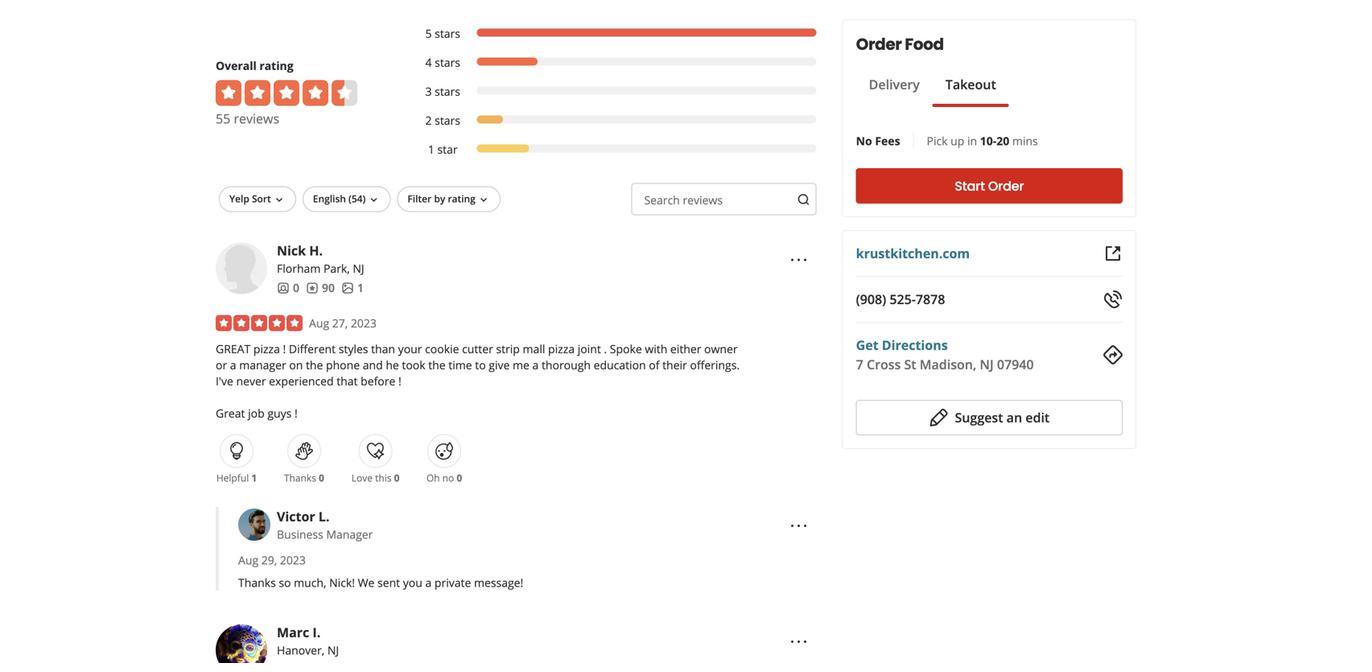 Task type: vqa. For each thing, say whether or not it's contained in the screenshot.
the right rating
yes



Task type: describe. For each thing, give the bounding box(es) containing it.
24 directions v2 image
[[1104, 345, 1123, 365]]

1 horizontal spatial thanks
[[284, 472, 316, 485]]

of
[[649, 358, 660, 373]]

16 friends v2 image
[[277, 282, 290, 295]]

16 review v2 image
[[306, 282, 319, 295]]

on
[[289, 358, 303, 373]]

nj inside marc i. hanover, nj
[[328, 643, 339, 659]]

mins
[[1013, 133, 1039, 149]]

thanks 0
[[284, 472, 324, 485]]

1 for 1
[[358, 280, 364, 296]]

1 vertical spatial !
[[399, 374, 402, 389]]

me
[[513, 358, 530, 373]]

delivery
[[869, 76, 920, 93]]

we
[[358, 576, 375, 591]]

up
[[951, 133, 965, 149]]

start order
[[955, 177, 1025, 195]]

(908)
[[857, 291, 887, 308]]

16 photos v2 image
[[341, 282, 354, 295]]

nj inside 'nick h. florham park, nj'
[[353, 261, 365, 276]]

0 horizontal spatial a
[[230, 358, 236, 373]]

0 up l.
[[319, 472, 324, 485]]

pick up in 10-20 mins
[[927, 133, 1039, 149]]

or
[[216, 358, 227, 373]]

cookie
[[425, 342, 459, 357]]

stars for 5 stars
[[435, 26, 461, 41]]

525-
[[890, 291, 916, 308]]

thorough
[[542, 358, 591, 373]]

he
[[386, 358, 399, 373]]

tab list containing delivery
[[857, 75, 1010, 107]]

english (54) button
[[303, 187, 391, 212]]

than
[[371, 342, 395, 357]]

7878
[[916, 291, 946, 308]]

an
[[1007, 409, 1023, 426]]

no
[[443, 472, 454, 485]]

sort
[[252, 192, 271, 206]]

suggest
[[955, 409, 1004, 426]]

20
[[997, 133, 1010, 149]]

get directions link
[[857, 337, 948, 354]]

either
[[671, 342, 702, 357]]

victor
[[277, 508, 315, 526]]

(0 reactions) element for love this 0
[[394, 472, 400, 485]]

star
[[438, 142, 458, 157]]

filter reviews by 5 stars rating element
[[409, 26, 817, 42]]

3
[[426, 84, 432, 99]]

(0 reactions) element for oh no 0
[[457, 472, 462, 485]]

get directions 7 cross st madison, nj 07940
[[857, 337, 1034, 373]]

filter reviews by 2 stars rating element
[[409, 113, 817, 129]]

2 stars
[[426, 113, 461, 128]]

.
[[604, 342, 607, 357]]

overall rating
[[216, 58, 294, 73]]

(1 reaction) element
[[252, 472, 257, 485]]

oh
[[427, 472, 440, 485]]

10-
[[981, 133, 997, 149]]

0 inside friends element
[[293, 280, 300, 296]]

2 horizontal spatial a
[[533, 358, 539, 373]]

give
[[489, 358, 510, 373]]

1 horizontal spatial !
[[295, 406, 298, 421]]

by
[[434, 192, 446, 206]]

manager
[[239, 358, 286, 373]]

24 phone v2 image
[[1104, 290, 1123, 309]]

suggest an edit button
[[857, 400, 1123, 436]]

styles
[[339, 342, 368, 357]]

you
[[403, 576, 423, 591]]

this
[[375, 472, 392, 485]]

sent
[[378, 576, 400, 591]]

07940
[[998, 356, 1034, 373]]

0 horizontal spatial order
[[857, 33, 902, 56]]

before
[[361, 374, 396, 389]]

get
[[857, 337, 879, 354]]

much,
[[294, 576, 327, 591]]

guys
[[268, 406, 292, 421]]

phone
[[326, 358, 360, 373]]

photo of nick h. image
[[216, 243, 267, 295]]

stars for 3 stars
[[435, 84, 461, 99]]

filter reviews by 1 star rating element
[[409, 142, 817, 158]]

search image
[[798, 193, 811, 206]]

nick!
[[329, 576, 355, 591]]

rating inside dropdown button
[[448, 192, 476, 206]]

2023 for 29,
[[280, 553, 306, 568]]

yelp sort button
[[219, 187, 296, 212]]

1 menu image from the top
[[790, 250, 809, 270]]

90
[[322, 280, 335, 296]]

menu image for l.
[[790, 516, 809, 536]]

message!
[[474, 576, 524, 591]]

(908) 525-7878
[[857, 291, 946, 308]]

krustkitchen.com
[[857, 245, 971, 262]]

1 the from the left
[[306, 358, 323, 373]]

4
[[426, 55, 432, 70]]

4.5 star rating image
[[216, 80, 358, 106]]

owner
[[705, 342, 738, 357]]

order food
[[857, 33, 944, 56]]

no fees
[[857, 133, 901, 149]]

spoke
[[610, 342, 642, 357]]

takeout tab panel
[[857, 107, 1010, 114]]

love this 0
[[352, 472, 400, 485]]

2 pizza from the left
[[548, 342, 575, 357]]

florham
[[277, 261, 321, 276]]

photo of victor l. image
[[238, 509, 271, 541]]

0 horizontal spatial 1
[[252, 472, 257, 485]]

madison,
[[920, 356, 977, 373]]

directions
[[882, 337, 948, 354]]

4 stars
[[426, 55, 461, 70]]

time
[[449, 358, 472, 373]]

their
[[663, 358, 688, 373]]

5 stars
[[426, 26, 461, 41]]

a inside aug 29, 2023 thanks so much, nick! we sent you a private message!
[[426, 576, 432, 591]]

29,
[[262, 553, 277, 568]]

0 right this
[[394, 472, 400, 485]]

photos element
[[341, 280, 364, 296]]

with
[[645, 342, 668, 357]]

to
[[475, 358, 486, 373]]

start order button
[[857, 168, 1123, 204]]

photo of marc i. image
[[216, 625, 267, 664]]

h.
[[309, 242, 323, 259]]

great pizza ! different styles  than your cookie cutter strip mall pizza joint . spoke with either owner or a manager on the phone and he took the time to give me a thorough education of their offerings. i've never experienced that before !
[[216, 342, 740, 389]]



Task type: locate. For each thing, give the bounding box(es) containing it.
in
[[968, 133, 978, 149]]

business
[[277, 527, 323, 543]]

1 left star
[[428, 142, 435, 157]]

3 menu image from the top
[[790, 632, 809, 652]]

0 horizontal spatial the
[[306, 358, 323, 373]]

filter by rating button
[[397, 187, 501, 212]]

1 inside filter reviews by 1 star rating 'element'
[[428, 142, 435, 157]]

0 horizontal spatial nj
[[328, 643, 339, 659]]

reviews right 55
[[234, 110, 280, 127]]

a right or
[[230, 358, 236, 373]]

pizza up thorough
[[548, 342, 575, 357]]

0 horizontal spatial pizza
[[254, 342, 280, 357]]

  text field
[[632, 183, 817, 216]]

0 horizontal spatial thanks
[[238, 576, 276, 591]]

2 vertical spatial !
[[295, 406, 298, 421]]

nick h. link
[[277, 242, 323, 259]]

1 horizontal spatial pizza
[[548, 342, 575, 357]]

thanks inside aug 29, 2023 thanks so much, nick! we sent you a private message!
[[238, 576, 276, 591]]

helpful 1
[[216, 472, 257, 485]]

2 horizontal spatial (0 reactions) element
[[457, 472, 462, 485]]

0 horizontal spatial reviews
[[234, 110, 280, 127]]

reviews right search at the top
[[683, 193, 723, 208]]

takeout
[[946, 76, 997, 93]]

aug 27, 2023
[[309, 316, 377, 331]]

reviews for 55 reviews
[[234, 110, 280, 127]]

stars right "2"
[[435, 113, 461, 128]]

a right "you"
[[426, 576, 432, 591]]

nj up photos element
[[353, 261, 365, 276]]

2 (0 reactions) element from the left
[[394, 472, 400, 485]]

5
[[426, 26, 432, 41]]

1 horizontal spatial 2023
[[351, 316, 377, 331]]

1 vertical spatial menu image
[[790, 516, 809, 536]]

aug inside aug 29, 2023 thanks so much, nick! we sent you a private message!
[[238, 553, 259, 568]]

nick h. florham park, nj
[[277, 242, 365, 276]]

nj
[[353, 261, 365, 276], [980, 356, 994, 373], [328, 643, 339, 659]]

1 vertical spatial rating
[[448, 192, 476, 206]]

16 chevron down v2 image right sort
[[273, 194, 286, 207]]

24 external link v2 image
[[1104, 244, 1123, 263]]

1 vertical spatial 1
[[358, 280, 364, 296]]

0 horizontal spatial aug
[[238, 553, 259, 568]]

stars for 4 stars
[[435, 55, 461, 70]]

english (54)
[[313, 192, 366, 206]]

2 horizontal spatial !
[[399, 374, 402, 389]]

tab list
[[857, 75, 1010, 107]]

2023
[[351, 316, 377, 331], [280, 553, 306, 568]]

order right start
[[989, 177, 1025, 195]]

i've
[[216, 374, 233, 389]]

filter reviews by 4 stars rating element
[[409, 55, 817, 71]]

! down "he" at the left of page
[[399, 374, 402, 389]]

3 stars
[[426, 84, 461, 99]]

0 vertical spatial 1
[[428, 142, 435, 157]]

1 star
[[428, 142, 458, 157]]

stars
[[435, 26, 461, 41], [435, 55, 461, 70], [435, 84, 461, 99], [435, 113, 461, 128]]

2 vertical spatial nj
[[328, 643, 339, 659]]

a right me
[[533, 358, 539, 373]]

order up delivery
[[857, 33, 902, 56]]

stars right 4
[[435, 55, 461, 70]]

2023 right 27,
[[351, 316, 377, 331]]

3 stars from the top
[[435, 84, 461, 99]]

pick
[[927, 133, 948, 149]]

helpful
[[216, 472, 249, 485]]

that
[[337, 374, 358, 389]]

friends element
[[277, 280, 300, 296]]

3 16 chevron down v2 image from the left
[[477, 194, 490, 207]]

(0 reactions) element up l.
[[319, 472, 324, 485]]

1 (0 reactions) element from the left
[[319, 472, 324, 485]]

1 stars from the top
[[435, 26, 461, 41]]

1 for 1 star
[[428, 142, 435, 157]]

love
[[352, 472, 373, 485]]

2023 inside aug 29, 2023 thanks so much, nick! we sent you a private message!
[[280, 553, 306, 568]]

krustkitchen.com link
[[857, 245, 971, 262]]

1 right helpful
[[252, 472, 257, 485]]

16 chevron down v2 image inside filter by rating dropdown button
[[477, 194, 490, 207]]

16 chevron down v2 image for english (54)
[[367, 194, 380, 207]]

(0 reactions) element for thanks 0
[[319, 472, 324, 485]]

menu image for i.
[[790, 632, 809, 652]]

manager
[[326, 527, 373, 543]]

4 stars from the top
[[435, 113, 461, 128]]

2 horizontal spatial nj
[[980, 356, 994, 373]]

suggest an edit
[[955, 409, 1050, 426]]

0 vertical spatial nj
[[353, 261, 365, 276]]

aug
[[309, 316, 329, 331], [238, 553, 259, 568]]

the down different
[[306, 358, 323, 373]]

1 right 16 photos v2
[[358, 280, 364, 296]]

search reviews
[[645, 193, 723, 208]]

0 vertical spatial rating
[[260, 58, 294, 73]]

55
[[216, 110, 231, 127]]

55 reviews
[[216, 110, 280, 127]]

victor l. business manager
[[277, 508, 373, 543]]

(0 reactions) element
[[319, 472, 324, 485], [394, 472, 400, 485], [457, 472, 462, 485]]

joint
[[578, 342, 601, 357]]

1 horizontal spatial a
[[426, 576, 432, 591]]

1 horizontal spatial (0 reactions) element
[[394, 472, 400, 485]]

oh no 0
[[427, 472, 462, 485]]

1 horizontal spatial rating
[[448, 192, 476, 206]]

1 horizontal spatial the
[[429, 358, 446, 373]]

0 right no
[[457, 472, 462, 485]]

no
[[857, 133, 873, 149]]

filter reviews by 3 stars rating element
[[409, 84, 817, 100]]

thanks down 29,
[[238, 576, 276, 591]]

0 vertical spatial !
[[283, 342, 286, 357]]

1 horizontal spatial 16 chevron down v2 image
[[367, 194, 380, 207]]

1 horizontal spatial aug
[[309, 316, 329, 331]]

1 horizontal spatial reviews
[[683, 193, 723, 208]]

rating right by
[[448, 192, 476, 206]]

the
[[306, 358, 323, 373], [429, 358, 446, 373]]

marc i. link
[[277, 624, 321, 642]]

0 horizontal spatial 2023
[[280, 553, 306, 568]]

7
[[857, 356, 864, 373]]

1 vertical spatial nj
[[980, 356, 994, 373]]

16 chevron down v2 image for filter by rating
[[477, 194, 490, 207]]

0 horizontal spatial (0 reactions) element
[[319, 472, 324, 485]]

offerings.
[[690, 358, 740, 373]]

nick
[[277, 242, 306, 259]]

1 16 chevron down v2 image from the left
[[273, 194, 286, 207]]

2 vertical spatial 1
[[252, 472, 257, 485]]

27,
[[332, 316, 348, 331]]

fees
[[876, 133, 901, 149]]

2023 right 29,
[[280, 553, 306, 568]]

16 chevron down v2 image inside english (54) dropdown button
[[367, 194, 380, 207]]

! up the manager
[[283, 342, 286, 357]]

aug 29, 2023 thanks so much, nick! we sent you a private message!
[[238, 553, 524, 591]]

1 vertical spatial reviews
[[683, 193, 723, 208]]

1 vertical spatial order
[[989, 177, 1025, 195]]

2 horizontal spatial 16 chevron down v2 image
[[477, 194, 490, 207]]

experienced
[[269, 374, 334, 389]]

1 pizza from the left
[[254, 342, 280, 357]]

the down 'cookie' at the bottom left of the page
[[429, 358, 446, 373]]

1
[[428, 142, 435, 157], [358, 280, 364, 296], [252, 472, 257, 485]]

16 chevron down v2 image
[[273, 194, 286, 207], [367, 194, 380, 207], [477, 194, 490, 207]]

aug for aug 27, 2023
[[309, 316, 329, 331]]

2 menu image from the top
[[790, 516, 809, 536]]

0 horizontal spatial 16 chevron down v2 image
[[273, 194, 286, 207]]

!
[[283, 342, 286, 357], [399, 374, 402, 389], [295, 406, 298, 421]]

aug left 27,
[[309, 316, 329, 331]]

1 vertical spatial aug
[[238, 553, 259, 568]]

reviews for search reviews
[[683, 193, 723, 208]]

hanover,
[[277, 643, 325, 659]]

stars right 5
[[435, 26, 461, 41]]

pizza
[[254, 342, 280, 357], [548, 342, 575, 357]]

education
[[594, 358, 646, 373]]

1 inside photos element
[[358, 280, 364, 296]]

filter by rating
[[408, 192, 476, 206]]

1 horizontal spatial nj
[[353, 261, 365, 276]]

5 star rating image
[[216, 315, 303, 332]]

1 vertical spatial 2023
[[280, 553, 306, 568]]

english
[[313, 192, 346, 206]]

rating
[[260, 58, 294, 73], [448, 192, 476, 206]]

marc i. hanover, nj
[[277, 624, 339, 659]]

! right guys
[[295, 406, 298, 421]]

0 vertical spatial menu image
[[790, 250, 809, 270]]

2 stars from the top
[[435, 55, 461, 70]]

aug for aug 29, 2023 thanks so much, nick! we sent you a private message!
[[238, 553, 259, 568]]

edit
[[1026, 409, 1050, 426]]

0 vertical spatial order
[[857, 33, 902, 56]]

overall
[[216, 58, 257, 73]]

(54)
[[349, 192, 366, 206]]

16 chevron down v2 image right (54)
[[367, 194, 380, 207]]

1 horizontal spatial order
[[989, 177, 1025, 195]]

your
[[398, 342, 422, 357]]

0 vertical spatial reviews
[[234, 110, 280, 127]]

pizza up the manager
[[254, 342, 280, 357]]

2 the from the left
[[429, 358, 446, 373]]

16 chevron down v2 image right filter by rating
[[477, 194, 490, 207]]

aug left 29,
[[238, 553, 259, 568]]

1 vertical spatial thanks
[[238, 576, 276, 591]]

0 horizontal spatial rating
[[260, 58, 294, 73]]

nj inside get directions 7 cross st madison, nj 07940
[[980, 356, 994, 373]]

and
[[363, 358, 383, 373]]

24 pencil v2 image
[[930, 408, 949, 428]]

l.
[[319, 508, 330, 526]]

marc
[[277, 624, 309, 642]]

1 horizontal spatial 1
[[358, 280, 364, 296]]

stars right the 3
[[435, 84, 461, 99]]

never
[[236, 374, 266, 389]]

nj left 07940 on the bottom right
[[980, 356, 994, 373]]

2023 for 27,
[[351, 316, 377, 331]]

private
[[435, 576, 471, 591]]

0 vertical spatial 2023
[[351, 316, 377, 331]]

stars for 2 stars
[[435, 113, 461, 128]]

2 vertical spatial menu image
[[790, 632, 809, 652]]

reviews element
[[306, 280, 335, 296]]

order inside start order button
[[989, 177, 1025, 195]]

search
[[645, 193, 680, 208]]

rating up 4.5 star rating image
[[260, 58, 294, 73]]

2 16 chevron down v2 image from the left
[[367, 194, 380, 207]]

(0 reactions) element right this
[[394, 472, 400, 485]]

0 horizontal spatial !
[[283, 342, 286, 357]]

start
[[955, 177, 986, 195]]

(0 reactions) element right no
[[457, 472, 462, 485]]

16 chevron down v2 image inside yelp sort dropdown button
[[273, 194, 286, 207]]

3 (0 reactions) element from the left
[[457, 472, 462, 485]]

0 right '16 friends v2' image
[[293, 280, 300, 296]]

16 chevron down v2 image for yelp sort
[[273, 194, 286, 207]]

nj right hanover,
[[328, 643, 339, 659]]

menu image
[[790, 250, 809, 270], [790, 516, 809, 536], [790, 632, 809, 652]]

thanks up victor
[[284, 472, 316, 485]]

0 vertical spatial thanks
[[284, 472, 316, 485]]

2 horizontal spatial 1
[[428, 142, 435, 157]]

0 vertical spatial aug
[[309, 316, 329, 331]]

took
[[402, 358, 426, 373]]



